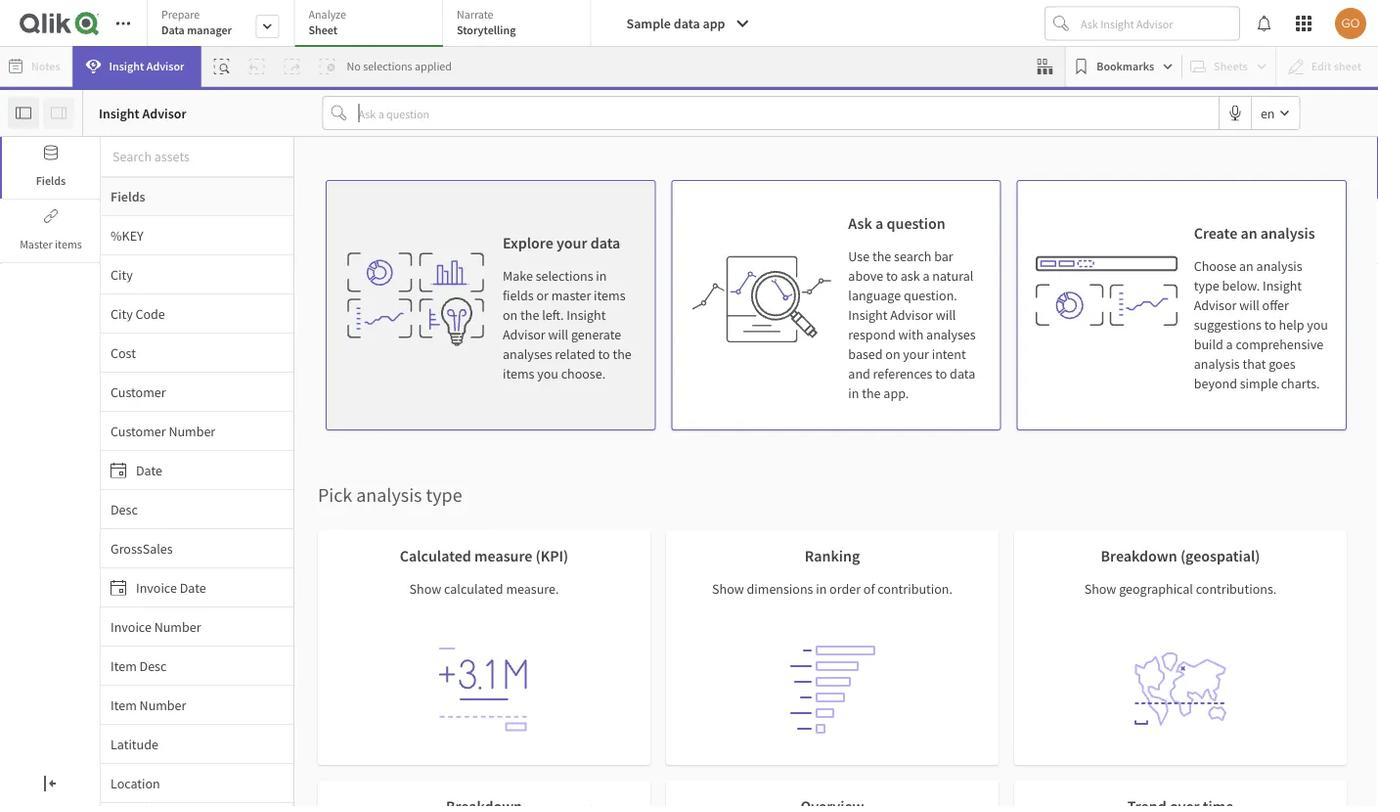 Task type: describe. For each thing, give the bounding box(es) containing it.
measure
[[475, 546, 533, 566]]

choose for choose an option below to get started adding to this sheet...
[[396, 257, 469, 286]]

choose an option below to get started adding to this sheet... application
[[0, 0, 1379, 807]]

advisor inside make selections in fields or master items on the left. insight advisor will generate analyses related to the items you choose.
[[503, 326, 546, 343]]

item number
[[111, 696, 186, 714]]

on inside use the search bar above to ask a natural language question. insight advisor will respond with analyses based on your intent and references to data in the app.
[[886, 345, 901, 363]]

order
[[830, 580, 861, 598]]

the up ask insight advisor
[[707, 522, 726, 539]]

any
[[756, 548, 778, 566]]

0 horizontal spatial date
[[136, 461, 162, 479]]

this inside . any found insights can be saved to this sheet.
[[766, 577, 787, 595]]

analyses inside make selections in fields or master items on the left. insight advisor will generate analyses related to the items you choose.
[[503, 345, 552, 363]]

with inside 'explore your data directly or let qlik generate insights for you with'
[[496, 548, 521, 566]]

make selections in fields or master items on the left. insight advisor will generate analyses related to the items you choose.
[[503, 267, 632, 383]]

gary orlando image
[[1336, 8, 1367, 39]]

edit sheet
[[917, 523, 971, 539]]

data inside button
[[674, 15, 700, 32]]

1 horizontal spatial items
[[503, 365, 535, 383]]

your inside the to start creating visualizations and build your new sheet.
[[897, 577, 923, 595]]

advisor down insight advisor dropdown button
[[142, 104, 187, 122]]

will inside use the search bar above to ask a natural language question. insight advisor will respond with analyses based on your intent and references to data in the app.
[[936, 306, 956, 324]]

you inside . save any insights you discover to this sheet.
[[387, 604, 408, 621]]

bookmarks button
[[1070, 51, 1178, 82]]

desc button
[[101, 501, 294, 518]]

advisor up be
[[698, 550, 737, 566]]

0 horizontal spatial desc
[[111, 501, 138, 518]]

invoice number
[[111, 618, 201, 636]]

contribution.
[[878, 580, 953, 598]]

master
[[20, 237, 53, 252]]

above
[[849, 267, 884, 285]]

discover
[[411, 604, 459, 621]]

sheet
[[309, 23, 338, 38]]

that
[[1243, 355, 1267, 373]]

item desc
[[111, 657, 167, 675]]

latitude
[[111, 735, 158, 753]]

edit image
[[893, 522, 917, 540]]

your up below
[[557, 233, 588, 252]]

location button
[[101, 775, 294, 792]]

invoice date button
[[101, 579, 294, 596]]

invoice for invoice number
[[111, 618, 152, 636]]

sheet. for this
[[500, 604, 535, 621]]

breakdown (geospatial)
[[1101, 546, 1261, 566]]

comprehensive
[[1236, 336, 1324, 353]]

with inside use the search bar above to ask a natural language question. insight advisor will respond with analyses based on your intent and references to data in the app.
[[899, 326, 924, 343]]

latitude button
[[101, 735, 294, 753]]

to inside . save any insights you discover to this sheet.
[[461, 604, 473, 621]]

0 vertical spatial new
[[619, 522, 643, 539]]

to inside . any found insights can be saved to this sheet.
[[752, 577, 764, 595]]

(kpi)
[[536, 546, 569, 566]]

be
[[698, 577, 713, 595]]

explore for explore the data
[[382, 482, 433, 501]]

bar
[[935, 248, 954, 265]]

narrate storytelling
[[457, 7, 516, 38]]

option
[[503, 257, 568, 286]]

prepare data manager
[[161, 7, 232, 38]]

an for choose an option below to get started adding to this sheet...
[[474, 257, 499, 286]]

use for use the search bar above to ask a natural language question. insight advisor will respond with analyses based on your intent and references to data in the app.
[[849, 248, 870, 265]]

analysis up offer
[[1257, 257, 1303, 275]]

question
[[887, 213, 946, 233]]

manager
[[187, 23, 232, 38]]

1 horizontal spatial date
[[180, 579, 206, 596]]

build inside choose an analysis type below. insight advisor will offer suggestions to help you build a comprehensive analysis that goes beyond simple charts.
[[1195, 336, 1224, 353]]

and inside use the search bar above to ask a natural language question. insight advisor will respond with analyses based on your intent and references to data in the app.
[[849, 365, 871, 383]]

show geographical contributions.
[[1085, 580, 1277, 598]]

question.
[[904, 287, 958, 304]]

get
[[663, 257, 694, 286]]

analyses inside use the search bar above to ask a natural language question. insight advisor will respond with analyses based on your intent and references to data in the app.
[[927, 326, 976, 343]]

smart search image
[[214, 59, 229, 74]]

in up ask insight advisor
[[693, 522, 704, 539]]

any
[[510, 574, 531, 592]]

suggestions
[[1195, 316, 1262, 334]]

. any found insights can be saved to this sheet.
[[591, 548, 787, 621]]

beyond
[[1195, 375, 1238, 392]]

pick analysis type
[[318, 483, 462, 507]]

explore your data
[[503, 233, 621, 252]]

1 vertical spatial items
[[594, 287, 626, 304]]

to left get
[[638, 257, 658, 286]]

menu inside choose an option below to get started adding to this sheet... 'application'
[[101, 216, 294, 807]]

customer for customer
[[111, 383, 166, 401]]

save
[[480, 574, 507, 592]]

your inside use the search bar above to ask a natural language question. insight advisor will respond with analyses based on your intent and references to data in the app.
[[904, 345, 930, 363]]

contributions.
[[1197, 580, 1277, 598]]

started
[[698, 257, 767, 286]]

1 master items button from the left
[[0, 201, 100, 262]]

customer number
[[111, 422, 215, 440]]

analysis right create
[[1261, 223, 1316, 243]]

city code button
[[101, 305, 294, 322]]

selections for make
[[536, 267, 594, 285]]

breakdown
[[1101, 546, 1178, 566]]

ranking
[[805, 546, 860, 566]]

new inside the to start creating visualizations and build your new sheet.
[[925, 577, 950, 595]]

generate inside make selections in fields or master items on the left. insight advisor will generate analyses related to the items you choose.
[[571, 326, 622, 343]]

calculated measure (kpi)
[[400, 546, 569, 566]]

geographical
[[1120, 580, 1194, 598]]

a inside use the search bar above to ask a natural language question. insight advisor will respond with analyses based on your intent and references to data in the app.
[[923, 267, 930, 285]]

data left using
[[728, 522, 754, 539]]

to down intent
[[936, 365, 948, 383]]

based
[[849, 345, 883, 363]]

in left order at the bottom right of page
[[816, 580, 827, 598]]

prepare
[[161, 7, 200, 22]]

can
[[675, 577, 696, 595]]

sample data app
[[627, 15, 726, 32]]

number for invoice number
[[154, 618, 201, 636]]

sample data app button
[[615, 8, 763, 39]]

let
[[498, 522, 513, 539]]

invoice date
[[136, 579, 206, 596]]

to start creating visualizations and build your new sheet.
[[850, 522, 1034, 595]]

explore for explore your data
[[503, 233, 554, 252]]

visualizations
[[899, 551, 977, 569]]

(geospatial)
[[1181, 546, 1261, 566]]

item desc button
[[101, 657, 294, 675]]

you inside choose an analysis type below. insight advisor will offer suggestions to help you build a comprehensive analysis that goes beyond simple charts.
[[1308, 316, 1329, 334]]

date button
[[101, 461, 294, 479]]

invoice number button
[[101, 618, 294, 636]]

master
[[552, 287, 591, 304]]

. for any
[[750, 548, 754, 566]]

in inside make selections in fields or master items on the left. insight advisor will generate analyses related to the items you choose.
[[596, 267, 607, 285]]

help
[[1280, 316, 1305, 334]]

choose an option below to get started adding to this sheet...
[[396, 257, 983, 286]]

related
[[555, 345, 596, 363]]

simple
[[1241, 375, 1279, 392]]

sheet. inside . any found insights can be saved to this sheet.
[[672, 604, 707, 621]]

edit
[[917, 523, 939, 539]]

customer for customer number
[[111, 422, 166, 440]]

analysis up beyond
[[1195, 355, 1241, 373]]

data up directly
[[462, 482, 492, 501]]

Search assets text field
[[101, 139, 294, 174]]

advisor inside dropdown button
[[146, 59, 184, 74]]

advisor inside use the search bar above to ask a natural language question. insight advisor will respond with analyses based on your intent and references to data in the app.
[[891, 306, 933, 324]]

item number button
[[101, 696, 294, 714]]

the down fields
[[521, 306, 540, 324]]

to up language
[[845, 257, 865, 286]]

qlik
[[516, 522, 539, 539]]

sheet...
[[911, 257, 983, 286]]



Task type: locate. For each thing, give the bounding box(es) containing it.
1 vertical spatial and
[[980, 551, 1002, 569]]

ask for ask a question
[[849, 213, 873, 233]]

date down customer number
[[136, 461, 162, 479]]

menu
[[101, 216, 294, 807]]

0 vertical spatial on
[[503, 306, 518, 324]]

fields button
[[0, 137, 100, 199], [2, 137, 100, 199], [101, 177, 294, 216]]

data inside 'explore your data directly or let qlik generate insights for you with'
[[409, 522, 435, 539]]

1 vertical spatial item
[[111, 696, 137, 714]]

sheet.
[[952, 577, 987, 595], [500, 604, 535, 621], [672, 604, 707, 621]]

to inside make selections in fields or master items on the left. insight advisor will generate analyses related to the items you choose.
[[598, 345, 610, 363]]

choose.
[[561, 365, 606, 383]]

build down suggestions
[[1195, 336, 1224, 353]]

insight
[[109, 59, 144, 74], [99, 104, 140, 122], [1263, 277, 1303, 295], [567, 306, 606, 324], [849, 306, 888, 324], [659, 550, 695, 566], [379, 575, 417, 592]]

2 horizontal spatial items
[[594, 287, 626, 304]]

you
[[1308, 316, 1329, 334], [537, 365, 559, 383], [472, 548, 493, 566], [387, 604, 408, 621]]

search
[[894, 248, 932, 265]]

charts.
[[1282, 375, 1321, 392]]

this down show calculated measure.
[[476, 604, 497, 621]]

1 vertical spatial date
[[180, 579, 206, 596]]

2 vertical spatial number
[[140, 696, 186, 714]]

1 horizontal spatial or
[[537, 287, 549, 304]]

date up invoice number button
[[180, 579, 206, 596]]

with down the let
[[496, 548, 521, 566]]

2 horizontal spatial sheet.
[[952, 577, 987, 595]]

insight advisor down data
[[109, 59, 184, 74]]

selections right no
[[363, 59, 413, 74]]

tab list
[[147, 0, 592, 49]]

on inside make selections in fields or master items on the left. insight advisor will generate analyses related to the items you choose.
[[503, 306, 518, 324]]

an right create
[[1241, 223, 1258, 243]]

found
[[591, 577, 625, 595]]

sheet. down 'visualizations'
[[952, 577, 987, 595]]

item
[[111, 657, 137, 675], [111, 696, 137, 714]]

generate up related
[[571, 326, 622, 343]]

0 horizontal spatial build
[[1004, 551, 1034, 569]]

show for ranking
[[712, 580, 744, 598]]

to up choose.
[[598, 345, 610, 363]]

you inside make selections in fields or master items on the left. insight advisor will generate analyses related to the items you choose.
[[537, 365, 559, 383]]

or for directly
[[484, 522, 496, 539]]

build
[[1195, 336, 1224, 353], [1004, 551, 1034, 569]]

advisor down question.
[[891, 306, 933, 324]]

grosssales
[[111, 540, 173, 557]]

to inside the to start creating visualizations and build your new sheet.
[[987, 522, 998, 539]]

selections inside make selections in fields or master items on the left. insight advisor will generate analyses related to the items you choose.
[[536, 267, 594, 285]]

1 vertical spatial explore
[[382, 482, 433, 501]]

customer button
[[101, 383, 294, 401]]

explore up option
[[503, 233, 554, 252]]

data up below
[[591, 233, 621, 252]]

type left 'below.'
[[1195, 277, 1220, 295]]

will down 'below.'
[[1240, 297, 1260, 314]]

or up the left.
[[537, 287, 549, 304]]

2 horizontal spatial a
[[1227, 336, 1234, 353]]

number down invoice date
[[154, 618, 201, 636]]

using
[[757, 522, 788, 539]]

to down offer
[[1265, 316, 1277, 334]]

invoice for invoice date
[[136, 579, 177, 596]]

customer number button
[[101, 422, 294, 440]]

city button
[[101, 266, 294, 283]]

app.
[[884, 385, 909, 402]]

explore inside 'explore your data directly or let qlik generate insights for you with'
[[335, 522, 378, 539]]

the up directly
[[436, 482, 458, 501]]

a down suggestions
[[1227, 336, 1234, 353]]

start
[[1001, 522, 1027, 539]]

data
[[161, 23, 185, 38]]

0 horizontal spatial fields
[[36, 173, 66, 188]]

data inside use the search bar above to ask a natural language question. insight advisor will respond with analyses based on your intent and references to data in the app.
[[950, 365, 976, 383]]

1 vertical spatial this
[[766, 577, 787, 595]]

0 vertical spatial analyses
[[927, 326, 976, 343]]

to
[[638, 257, 658, 286], [845, 257, 865, 286], [886, 267, 898, 285], [1265, 316, 1277, 334], [598, 345, 610, 363], [936, 365, 948, 383], [987, 522, 998, 539], [752, 577, 764, 595], [461, 604, 473, 621]]

number for customer number
[[169, 422, 215, 440]]

0 vertical spatial build
[[1195, 336, 1224, 353]]

selections up 'master'
[[536, 267, 594, 285]]

0 horizontal spatial with
[[496, 548, 521, 566]]

0 horizontal spatial generate
[[353, 548, 403, 566]]

invoice up invoice number
[[136, 579, 177, 596]]

0 vertical spatial .
[[750, 548, 754, 566]]

build down start
[[1004, 551, 1034, 569]]

show down breakdown
[[1085, 580, 1117, 598]]

the right related
[[613, 345, 632, 363]]

ask down find new insights in the data using
[[637, 550, 656, 566]]

language
[[849, 287, 901, 304]]

master items
[[20, 237, 82, 252]]

2 master items button from the left
[[2, 201, 100, 262]]

advisor inside choose an analysis type below. insight advisor will offer suggestions to help you build a comprehensive analysis that goes beyond simple charts.
[[1195, 297, 1237, 314]]

0 horizontal spatial analyses
[[503, 345, 552, 363]]

1 vertical spatial with
[[496, 548, 521, 566]]

sheet. inside . save any insights you discover to this sheet.
[[500, 604, 535, 621]]

desc down invoice number
[[140, 657, 167, 675]]

create an analysis
[[1195, 223, 1316, 243]]

0 vertical spatial with
[[899, 326, 924, 343]]

choose inside choose an analysis type below. insight advisor will offer suggestions to help you build a comprehensive analysis that goes beyond simple charts.
[[1195, 257, 1237, 275]]

insight inside choose an analysis type below. insight advisor will offer suggestions to help you build a comprehensive analysis that goes beyond simple charts.
[[1263, 277, 1303, 295]]

a inside choose an analysis type below. insight advisor will offer suggestions to help you build a comprehensive analysis that goes beyond simple charts.
[[1227, 336, 1234, 353]]

grosssales button
[[101, 540, 294, 557]]

directly
[[438, 522, 481, 539]]

fields up %key
[[111, 188, 145, 206]]

use the search bar above to ask a natural language question. insight advisor will respond with analyses based on your intent and references to data in the app.
[[849, 248, 976, 402]]

a right ask
[[923, 267, 930, 285]]

. left save
[[474, 574, 477, 592]]

use up the above
[[849, 248, 870, 265]]

your up the references in the top of the page
[[904, 345, 930, 363]]

insight advisor down calculated
[[379, 575, 461, 592]]

or inside make selections in fields or master items on the left. insight advisor will generate analyses related to the items you choose.
[[537, 287, 549, 304]]

city code
[[111, 305, 165, 322]]

an for create an analysis
[[1241, 223, 1258, 243]]

below.
[[1223, 277, 1261, 295]]

no
[[347, 59, 361, 74]]

insights up ask insight advisor
[[646, 522, 691, 539]]

below
[[573, 257, 633, 286]]

0 vertical spatial invoice
[[136, 579, 177, 596]]

2 horizontal spatial explore
[[503, 233, 554, 252]]

0 vertical spatial insight advisor
[[109, 59, 184, 74]]

with right respond
[[899, 326, 924, 343]]

insights inside . save any insights you discover to this sheet.
[[339, 604, 384, 621]]

0 horizontal spatial choose
[[396, 257, 469, 286]]

0 vertical spatial city
[[111, 266, 133, 283]]

data left app
[[674, 15, 700, 32]]

this
[[870, 257, 906, 286], [766, 577, 787, 595], [476, 604, 497, 621]]

1 vertical spatial generate
[[353, 548, 403, 566]]

selections for no
[[363, 59, 413, 74]]

0 horizontal spatial .
[[474, 574, 477, 592]]

1 vertical spatial build
[[1004, 551, 1034, 569]]

sheet. down can
[[672, 604, 707, 621]]

storytelling
[[457, 23, 516, 38]]

2 item from the top
[[111, 696, 137, 714]]

1 horizontal spatial .
[[750, 548, 754, 566]]

%key
[[111, 227, 144, 244]]

build inside the to start creating visualizations and build your new sheet.
[[1004, 551, 1034, 569]]

0 vertical spatial use
[[849, 248, 870, 265]]

calculated
[[444, 580, 504, 598]]

number for item number
[[140, 696, 186, 714]]

the left app.
[[862, 385, 881, 402]]

on up the references in the top of the page
[[886, 345, 901, 363]]

explore down pick
[[335, 522, 378, 539]]

0 horizontal spatial type
[[426, 483, 462, 507]]

with
[[899, 326, 924, 343], [496, 548, 521, 566]]

0 vertical spatial a
[[876, 213, 884, 233]]

2 customer from the top
[[111, 422, 166, 440]]

advisor up suggestions
[[1195, 297, 1237, 314]]

and down start
[[980, 551, 1002, 569]]

choose an analysis type below. insight advisor will offer suggestions to help you build a comprehensive analysis that goes beyond simple charts.
[[1195, 257, 1329, 392]]

city down %key
[[111, 266, 133, 283]]

advisor down calculated
[[420, 575, 461, 592]]

0 vertical spatial number
[[169, 422, 215, 440]]

no selections applied
[[347, 59, 452, 74]]

1 horizontal spatial generate
[[571, 326, 622, 343]]

1 horizontal spatial fields
[[111, 188, 145, 206]]

or inside 'explore your data directly or let qlik generate insights for you with'
[[484, 522, 496, 539]]

2 show from the left
[[712, 580, 744, 598]]

0 vertical spatial explore
[[503, 233, 554, 252]]

you left the discover at left
[[387, 604, 408, 621]]

type
[[1195, 277, 1220, 295], [426, 483, 462, 507]]

1 vertical spatial city
[[111, 305, 133, 322]]

advisor down data
[[146, 59, 184, 74]]

sheet
[[941, 523, 971, 539]]

2 vertical spatial a
[[1227, 336, 1234, 353]]

1 vertical spatial ask
[[637, 550, 656, 566]]

and
[[849, 365, 871, 383], [980, 551, 1002, 569]]

0 horizontal spatial show
[[410, 580, 442, 598]]

explore for explore your data directly or let qlik generate insights for you with
[[335, 522, 378, 539]]

in down explore your data
[[596, 267, 607, 285]]

0 vertical spatial or
[[537, 287, 549, 304]]

item for item desc
[[111, 657, 137, 675]]

invoice up the item desc
[[111, 618, 152, 636]]

insight inside use the search bar above to ask a natural language question. insight advisor will respond with analyses based on your intent and references to data in the app.
[[849, 306, 888, 324]]

insights left the discover at left
[[339, 604, 384, 621]]

sample
[[627, 15, 671, 32]]

tab list containing prepare
[[147, 0, 592, 49]]

your down pick analysis type
[[381, 522, 407, 539]]

applied
[[415, 59, 452, 74]]

this inside . save any insights you discover to this sheet.
[[476, 604, 497, 621]]

en button
[[1252, 97, 1300, 129]]

2 vertical spatial insight advisor
[[379, 575, 461, 592]]

items right master
[[55, 237, 82, 252]]

type up directly
[[426, 483, 462, 507]]

city for city
[[111, 266, 133, 283]]

an inside choose an analysis type below. insight advisor will offer suggestions to help you build a comprehensive analysis that goes beyond simple charts.
[[1240, 257, 1254, 275]]

bookmarks
[[1097, 59, 1155, 74]]

dimensions
[[747, 580, 814, 598]]

an left make
[[474, 257, 499, 286]]

1 horizontal spatial a
[[923, 267, 930, 285]]

0 vertical spatial and
[[849, 365, 871, 383]]

0 vertical spatial generate
[[571, 326, 622, 343]]

0 horizontal spatial sheet.
[[500, 604, 535, 621]]

number down the item desc
[[140, 696, 186, 714]]

0 horizontal spatial will
[[548, 326, 569, 343]]

new down 'visualizations'
[[925, 577, 950, 595]]

will inside choose an analysis type below. insight advisor will offer suggestions to help you build a comprehensive analysis that goes beyond simple charts.
[[1240, 297, 1260, 314]]

city left code
[[111, 305, 133, 322]]

show dimensions in order of contribution.
[[712, 580, 953, 598]]

0 vertical spatial customer
[[111, 383, 166, 401]]

. inside . any found insights can be saved to this sheet.
[[750, 548, 754, 566]]

will inside make selections in fields or master items on the left. insight advisor will generate analyses related to the items you choose.
[[548, 326, 569, 343]]

0 horizontal spatial new
[[619, 522, 643, 539]]

2 vertical spatial explore
[[335, 522, 378, 539]]

en
[[1261, 104, 1276, 122]]

1 horizontal spatial analyses
[[927, 326, 976, 343]]

0 horizontal spatial ask
[[637, 550, 656, 566]]

1 horizontal spatial choose
[[1195, 257, 1237, 275]]

insights
[[646, 522, 691, 539], [406, 548, 450, 566], [628, 577, 672, 595], [339, 604, 384, 621]]

0 vertical spatial items
[[55, 237, 82, 252]]

Ask a question text field
[[355, 97, 1219, 129]]

this up language
[[870, 257, 906, 286]]

2 city from the top
[[111, 305, 133, 322]]

insights left can
[[628, 577, 672, 595]]

choose left make
[[396, 257, 469, 286]]

. inside . save any insights you discover to this sheet.
[[474, 574, 477, 592]]

1 horizontal spatial sheet.
[[672, 604, 707, 621]]

analyze sheet
[[309, 7, 346, 38]]

1 horizontal spatial ask
[[849, 213, 873, 233]]

to left ask
[[886, 267, 898, 285]]

1 city from the top
[[111, 266, 133, 283]]

generate inside 'explore your data directly or let qlik generate insights for you with'
[[353, 548, 403, 566]]

to inside choose an analysis type below. insight advisor will offer suggestions to help you build a comprehensive analysis that goes beyond simple charts.
[[1265, 316, 1277, 334]]

ask a question
[[849, 213, 946, 233]]

to down calculated
[[461, 604, 473, 621]]

generate down pick analysis type
[[353, 548, 403, 566]]

ask
[[849, 213, 873, 233], [637, 550, 656, 566]]

narrate
[[457, 7, 494, 22]]

1 customer from the top
[[111, 383, 166, 401]]

1 horizontal spatial on
[[886, 345, 901, 363]]

explore up 'explore your data directly or let qlik generate insights for you with'
[[382, 482, 433, 501]]

1 horizontal spatial and
[[980, 551, 1002, 569]]

0 vertical spatial item
[[111, 657, 137, 675]]

sheet. inside the to start creating visualizations and build your new sheet.
[[952, 577, 987, 595]]

1 horizontal spatial build
[[1195, 336, 1224, 353]]

1 vertical spatial number
[[154, 618, 201, 636]]

explore the data
[[382, 482, 492, 501]]

selections tool image
[[1038, 59, 1053, 74]]

desc up grosssales
[[111, 501, 138, 518]]

. for save
[[474, 574, 477, 592]]

item for item number
[[111, 696, 137, 714]]

you inside 'explore your data directly or let qlik generate insights for you with'
[[472, 548, 493, 566]]

%key button
[[101, 227, 294, 244]]

0 vertical spatial type
[[1195, 277, 1220, 295]]

1 vertical spatial use
[[857, 522, 881, 539]]

you right for
[[472, 548, 493, 566]]

insight advisor down insight advisor dropdown button
[[99, 104, 187, 122]]

insights inside . any found insights can be saved to this sheet.
[[628, 577, 672, 595]]

ask for ask insight advisor
[[637, 550, 656, 566]]

insight inside make selections in fields or master items on the left. insight advisor will generate analyses related to the items you choose.
[[567, 306, 606, 324]]

ask insight advisor
[[637, 550, 737, 566]]

2 vertical spatial items
[[503, 365, 535, 383]]

show for calculated measure (kpi)
[[410, 580, 442, 598]]

2 horizontal spatial show
[[1085, 580, 1117, 598]]

1 vertical spatial new
[[925, 577, 950, 595]]

0 horizontal spatial selections
[[363, 59, 413, 74]]

or for fields
[[537, 287, 549, 304]]

show for breakdown (geospatial)
[[1085, 580, 1117, 598]]

date
[[136, 461, 162, 479], [180, 579, 206, 596]]

use for use
[[857, 522, 881, 539]]

1 horizontal spatial desc
[[140, 657, 167, 675]]

0 horizontal spatial explore
[[335, 522, 378, 539]]

0 vertical spatial ask
[[849, 213, 873, 233]]

2 horizontal spatial will
[[1240, 297, 1260, 314]]

on down fields
[[503, 306, 518, 324]]

0 vertical spatial date
[[136, 461, 162, 479]]

item up latitude
[[111, 696, 137, 714]]

longitude menu item
[[101, 803, 294, 807]]

1 horizontal spatial type
[[1195, 277, 1220, 295]]

the up the above
[[873, 248, 892, 265]]

sheet. for new
[[952, 577, 987, 595]]

0 horizontal spatial a
[[876, 213, 884, 233]]

type inside choose an analysis type below. insight advisor will offer suggestions to help you build a comprehensive analysis that goes beyond simple charts.
[[1195, 277, 1220, 295]]

1 item from the top
[[111, 657, 137, 675]]

3 show from the left
[[1085, 580, 1117, 598]]

respond
[[849, 326, 896, 343]]

cost button
[[101, 344, 294, 362]]

1 vertical spatial on
[[886, 345, 901, 363]]

1 horizontal spatial will
[[936, 306, 956, 324]]

app
[[703, 15, 726, 32]]

1 horizontal spatial show
[[712, 580, 744, 598]]

1 vertical spatial analyses
[[503, 345, 552, 363]]

or left the let
[[484, 522, 496, 539]]

tab list inside choose an option below to get started adding to this sheet... 'application'
[[147, 0, 592, 49]]

master items button
[[0, 201, 100, 262], [2, 201, 100, 262]]

insights left for
[[406, 548, 450, 566]]

sheet. down measure.
[[500, 604, 535, 621]]

number up date "button"
[[169, 422, 215, 440]]

to right saved
[[752, 577, 764, 595]]

in inside use the search bar above to ask a natural language question. insight advisor will respond with analyses based on your intent and references to data in the app.
[[849, 385, 860, 402]]

hide assets image
[[16, 105, 31, 121]]

creating
[[850, 551, 897, 569]]

data up calculated
[[409, 522, 435, 539]]

1 vertical spatial insight advisor
[[99, 104, 187, 122]]

2 vertical spatial this
[[476, 604, 497, 621]]

insight inside insight advisor dropdown button
[[109, 59, 144, 74]]

you right help
[[1308, 316, 1329, 334]]

make
[[503, 267, 533, 285]]

0 vertical spatial this
[[870, 257, 906, 286]]

show
[[410, 580, 442, 598], [712, 580, 744, 598], [1085, 580, 1117, 598]]

1 vertical spatial invoice
[[111, 618, 152, 636]]

you down related
[[537, 365, 559, 383]]

intent
[[932, 345, 967, 363]]

0 horizontal spatial and
[[849, 365, 871, 383]]

choose for choose an analysis type below. insight advisor will offer suggestions to help you build a comprehensive analysis that goes beyond simple charts.
[[1195, 257, 1237, 275]]

data down intent
[[950, 365, 976, 383]]

0 horizontal spatial or
[[484, 522, 496, 539]]

find
[[591, 522, 616, 539]]

insight advisor inside dropdown button
[[109, 59, 184, 74]]

cost
[[111, 344, 136, 362]]

fields up master items
[[36, 173, 66, 188]]

0 horizontal spatial on
[[503, 306, 518, 324]]

goes
[[1269, 355, 1296, 373]]

show right can
[[712, 580, 744, 598]]

your inside 'explore your data directly or let qlik generate insights for you with'
[[381, 522, 407, 539]]

analysis right pick
[[356, 483, 422, 507]]

code
[[136, 305, 165, 322]]

will down question.
[[936, 306, 956, 324]]

natural
[[933, 267, 974, 285]]

city for city code
[[111, 305, 133, 322]]

0 vertical spatial selections
[[363, 59, 413, 74]]

use up creating
[[857, 522, 881, 539]]

will down the left.
[[548, 326, 569, 343]]

1 horizontal spatial new
[[925, 577, 950, 595]]

insight advisor button
[[73, 46, 201, 87]]

1 vertical spatial a
[[923, 267, 930, 285]]

1 vertical spatial .
[[474, 574, 477, 592]]

customer down cost
[[111, 383, 166, 401]]

an for choose an analysis type below. insight advisor will offer suggestions to help you build a comprehensive analysis that goes beyond simple charts.
[[1240, 257, 1254, 275]]

ask
[[901, 267, 921, 285]]

an up 'below.'
[[1240, 257, 1254, 275]]

0 vertical spatial desc
[[111, 501, 138, 518]]

menu containing %key
[[101, 216, 294, 807]]

1 vertical spatial desc
[[140, 657, 167, 675]]

0 horizontal spatial items
[[55, 237, 82, 252]]

1 horizontal spatial this
[[766, 577, 787, 595]]

1 show from the left
[[410, 580, 442, 598]]

Ask Insight Advisor text field
[[1077, 8, 1240, 39]]

an
[[1241, 223, 1258, 243], [474, 257, 499, 286], [1240, 257, 1254, 275]]

analyses up intent
[[927, 326, 976, 343]]

and inside the to start creating visualizations and build your new sheet.
[[980, 551, 1002, 569]]

your
[[557, 233, 588, 252], [904, 345, 930, 363], [381, 522, 407, 539], [897, 577, 923, 595]]

use inside use the search bar above to ask a natural language question. insight advisor will respond with analyses based on your intent and references to data in the app.
[[849, 248, 870, 265]]

insights inside 'explore your data directly or let qlik generate insights for you with'
[[406, 548, 450, 566]]

items left choose.
[[503, 365, 535, 383]]



Task type: vqa. For each thing, say whether or not it's contained in the screenshot.
more,
no



